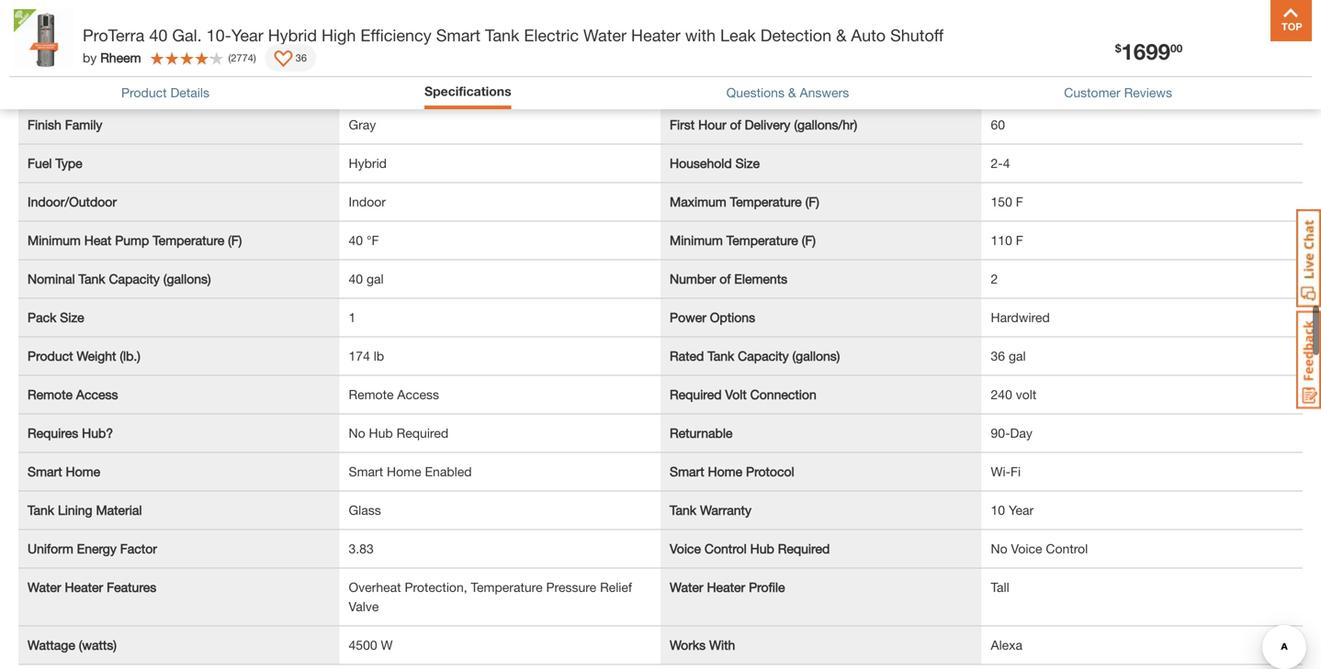 Task type: locate. For each thing, give the bounding box(es) containing it.
1 horizontal spatial size
[[736, 156, 760, 171]]

1 vertical spatial capacity
[[738, 349, 789, 364]]

240 volt
[[991, 387, 1037, 402]]

year
[[231, 25, 263, 45], [1009, 503, 1034, 518]]

1 f from the top
[[1016, 194, 1023, 209]]

high
[[322, 25, 356, 45]]

water for water heater features
[[28, 580, 61, 595]]

voice down tank warranty
[[670, 542, 701, 557]]

1 horizontal spatial access
[[397, 387, 439, 402]]

10 year
[[991, 503, 1034, 518]]

type for application type
[[738, 40, 765, 55]]

minimum heat pump temperature (f)
[[28, 233, 242, 248]]

0 horizontal spatial phase
[[729, 79, 765, 94]]

overheat protection, temperature pressure relief valve
[[349, 580, 632, 615]]

40
[[149, 25, 168, 45], [349, 233, 363, 248], [349, 272, 363, 287]]

1 horizontal spatial voice
[[1011, 542, 1042, 557]]

size
[[736, 156, 760, 171], [60, 310, 84, 325]]

capacity for rated
[[738, 349, 789, 364]]

0 horizontal spatial minimum
[[28, 233, 81, 248]]

1 vertical spatial of
[[720, 272, 731, 287]]

hybrid
[[268, 25, 317, 45], [349, 156, 387, 171]]

10
[[991, 503, 1005, 518]]

no up smart home enabled
[[349, 426, 365, 441]]

capacity down minimum heat pump temperature (f)
[[109, 272, 160, 287]]

tank warranty
[[670, 503, 752, 518]]

36 for 36 gal
[[991, 349, 1005, 364]]

1 horizontal spatial type
[[738, 40, 765, 55]]

f for 110 f
[[1016, 233, 1023, 248]]

1 horizontal spatial capacity
[[738, 349, 789, 364]]

application
[[670, 40, 734, 55]]

1 horizontal spatial (gallons)
[[793, 349, 840, 364]]

36 right display icon
[[296, 52, 307, 64]]

water
[[584, 25, 627, 45], [28, 580, 61, 595], [670, 580, 703, 595]]

1 horizontal spatial home
[[387, 464, 421, 480]]

type right fuel
[[55, 156, 82, 171]]

finish family
[[28, 117, 102, 132]]

1 horizontal spatial product
[[121, 85, 167, 100]]

heater down uniform energy factor
[[65, 580, 103, 595]]

40 left °f
[[349, 233, 363, 248]]

heater left profile
[[707, 580, 745, 595]]

1 phase from the left
[[729, 79, 765, 94]]

size right pack
[[60, 310, 84, 325]]

0 vertical spatial gal
[[367, 272, 384, 287]]

home up warranty
[[708, 464, 743, 480]]

0 horizontal spatial gal
[[367, 272, 384, 287]]

lb
[[374, 349, 384, 364]]

1 vertical spatial size
[[60, 310, 84, 325]]

)
[[253, 52, 256, 64]]

smart down returnable
[[670, 464, 704, 480]]

2 horizontal spatial water
[[670, 580, 703, 595]]

smart
[[436, 25, 481, 45], [28, 464, 62, 480], [349, 464, 383, 480], [670, 464, 704, 480]]

smart down requires
[[28, 464, 62, 480]]

0 vertical spatial capacity
[[109, 272, 160, 287]]

tank lining material
[[28, 503, 142, 518]]

hybrid up indoor
[[349, 156, 387, 171]]

home
[[66, 464, 100, 480], [387, 464, 421, 480], [708, 464, 743, 480]]

volt
[[725, 387, 747, 402]]

phase right single on the right of page
[[1030, 79, 1066, 94]]

0 horizontal spatial size
[[60, 310, 84, 325]]

2 f from the top
[[1016, 233, 1023, 248]]

gal for 40 gal
[[367, 272, 384, 287]]

questions
[[727, 85, 785, 100]]

heater
[[631, 25, 681, 45], [65, 580, 103, 595], [707, 580, 745, 595]]

overheat
[[349, 580, 401, 595]]

36 inside dropdown button
[[296, 52, 307, 64]]

feedback link image
[[1297, 311, 1321, 410]]

0 horizontal spatial voice
[[670, 542, 701, 557]]

1 vertical spatial f
[[1016, 233, 1023, 248]]

phase
[[729, 79, 765, 94], [1030, 79, 1066, 94]]

1 vertical spatial hybrid
[[349, 156, 387, 171]]

36 up the 240
[[991, 349, 1005, 364]]

home down no hub required
[[387, 464, 421, 480]]

heater for water heater profile
[[707, 580, 745, 595]]

0 vertical spatial type
[[738, 40, 765, 55]]

remote access up no hub required
[[349, 387, 439, 402]]

0 horizontal spatial home
[[66, 464, 100, 480]]

f right 110
[[1016, 233, 1023, 248]]

family
[[65, 117, 102, 132]]

smart up glass
[[349, 464, 383, 480]]

proterra
[[83, 25, 145, 45]]

& left answers
[[788, 85, 796, 100]]

no for no voice control
[[991, 542, 1008, 557]]

year up 2774
[[231, 25, 263, 45]]

home for smart home enabled
[[387, 464, 421, 480]]

product details
[[121, 85, 209, 100]]

1 vertical spatial &
[[788, 85, 796, 100]]

(gallons/hr)
[[794, 117, 858, 132]]

0 horizontal spatial &
[[788, 85, 796, 100]]

1 horizontal spatial hub
[[750, 542, 774, 557]]

tank left lining
[[28, 503, 54, 518]]

hour
[[698, 117, 727, 132]]

required up returnable
[[670, 387, 722, 402]]

0 horizontal spatial no
[[349, 426, 365, 441]]

required up profile
[[778, 542, 830, 557]]

water up works
[[670, 580, 703, 595]]

product details button
[[121, 83, 209, 102], [121, 83, 209, 102]]

1 vertical spatial type
[[55, 156, 82, 171]]

no
[[349, 426, 365, 441], [991, 542, 1008, 557]]

remote up requires
[[28, 387, 73, 402]]

0 horizontal spatial remote
[[28, 387, 73, 402]]

gal for 36 gal
[[1009, 349, 1026, 364]]

access up no hub required
[[397, 387, 439, 402]]

elements
[[734, 272, 788, 287]]

access up hub?
[[76, 387, 118, 402]]

1 voice from the left
[[670, 542, 701, 557]]

1 horizontal spatial hybrid
[[349, 156, 387, 171]]

1 minimum from the left
[[28, 233, 81, 248]]

indoor/outdoor
[[28, 194, 117, 209]]

(f) for maximum temperature (f)
[[805, 194, 820, 209]]

2 minimum from the left
[[670, 233, 723, 248]]

0 vertical spatial hybrid
[[268, 25, 317, 45]]

2 home from the left
[[387, 464, 421, 480]]

electricity phase
[[670, 79, 765, 94]]

0 horizontal spatial control
[[705, 542, 747, 557]]

home up tank lining material
[[66, 464, 100, 480]]

1 horizontal spatial remote access
[[349, 387, 439, 402]]

(gallons) up connection
[[793, 349, 840, 364]]

1 remote from the left
[[28, 387, 73, 402]]

0 horizontal spatial water
[[28, 580, 61, 595]]

36 button
[[265, 44, 316, 72]]

pump
[[115, 233, 149, 248]]

product down rheem
[[121, 85, 167, 100]]

3 home from the left
[[708, 464, 743, 480]]

smart for smart home
[[28, 464, 62, 480]]

product down pack size on the top left of the page
[[28, 349, 73, 364]]

type for fuel type
[[55, 156, 82, 171]]

minimum down maximum
[[670, 233, 723, 248]]

40 up 1
[[349, 272, 363, 287]]

1 horizontal spatial control
[[1046, 542, 1088, 557]]

2-4
[[991, 156, 1010, 171]]

product
[[121, 85, 167, 100], [28, 349, 73, 364]]

power options
[[670, 310, 755, 325]]

2 vertical spatial 40
[[349, 272, 363, 287]]

hub up profile
[[750, 542, 774, 557]]

2 control from the left
[[1046, 542, 1088, 557]]

smart home enabled
[[349, 464, 472, 480]]

1 vertical spatial (gallons)
[[793, 349, 840, 364]]

0 horizontal spatial type
[[55, 156, 82, 171]]

2 phase from the left
[[1030, 79, 1066, 94]]

1 vertical spatial gal
[[1009, 349, 1026, 364]]

of right the 'hour'
[[730, 117, 741, 132]]

capacity
[[109, 272, 160, 287], [738, 349, 789, 364]]

1 horizontal spatial 36
[[991, 349, 1005, 364]]

1 home from the left
[[66, 464, 100, 480]]

(gallons) down minimum heat pump temperature (f)
[[163, 272, 211, 287]]

type up questions
[[738, 40, 765, 55]]

fi
[[1011, 464, 1021, 480]]

0 horizontal spatial (gallons)
[[163, 272, 211, 287]]

0 horizontal spatial access
[[76, 387, 118, 402]]

0 vertical spatial &
[[836, 25, 847, 45]]

1
[[349, 310, 356, 325]]

hybrid up display icon
[[268, 25, 317, 45]]

temperature left pressure
[[471, 580, 543, 595]]

(gallons) for rated tank capacity (gallons)
[[793, 349, 840, 364]]

f right 150
[[1016, 194, 1023, 209]]

0 horizontal spatial hub
[[369, 426, 393, 441]]

0 horizontal spatial capacity
[[109, 272, 160, 287]]

1 horizontal spatial minimum
[[670, 233, 723, 248]]

type
[[738, 40, 765, 55], [55, 156, 82, 171]]

protocol
[[746, 464, 794, 480]]

0 vertical spatial f
[[1016, 194, 1023, 209]]

minimum temperature (f)
[[670, 233, 816, 248]]

amperage (a)
[[28, 40, 105, 55]]

minimum up nominal
[[28, 233, 81, 248]]

hub up smart home enabled
[[369, 426, 393, 441]]

heater left with
[[631, 25, 681, 45]]

1 vertical spatial year
[[1009, 503, 1034, 518]]

0 vertical spatial of
[[730, 117, 741, 132]]

174
[[349, 349, 370, 364]]

0 vertical spatial size
[[736, 156, 760, 171]]

0 vertical spatial product
[[121, 85, 167, 100]]

1 vertical spatial product
[[28, 349, 73, 364]]

0 horizontal spatial required
[[397, 426, 449, 441]]

water right electric
[[584, 25, 627, 45]]

no up tall
[[991, 542, 1008, 557]]

minimum for minimum temperature (f)
[[670, 233, 723, 248]]

efficiency
[[361, 25, 432, 45]]

gal down hardwired
[[1009, 349, 1026, 364]]

returnable
[[670, 426, 733, 441]]

control
[[705, 542, 747, 557], [1046, 542, 1088, 557]]

&
[[836, 25, 847, 45], [788, 85, 796, 100]]

size up maximum temperature (f)
[[736, 156, 760, 171]]

0 horizontal spatial heater
[[65, 580, 103, 595]]

(gallons) for nominal tank capacity (gallons)
[[163, 272, 211, 287]]

phase for single phase
[[1030, 79, 1066, 94]]

(
[[228, 52, 231, 64]]

0 vertical spatial required
[[670, 387, 722, 402]]

0 vertical spatial 36
[[296, 52, 307, 64]]

answers
[[800, 85, 849, 100]]

1 horizontal spatial phase
[[1030, 79, 1066, 94]]

2 horizontal spatial heater
[[707, 580, 745, 595]]

required volt connection
[[670, 387, 817, 402]]

36 for 36
[[296, 52, 307, 64]]

1 remote access from the left
[[28, 387, 118, 402]]

first
[[670, 117, 695, 132]]

& left auto
[[836, 25, 847, 45]]

1 vertical spatial no
[[991, 542, 1008, 557]]

1 horizontal spatial heater
[[631, 25, 681, 45]]

temperature right pump
[[153, 233, 224, 248]]

1 vertical spatial 36
[[991, 349, 1005, 364]]

indoor
[[349, 194, 386, 209]]

power
[[670, 310, 707, 325]]

single phase
[[991, 79, 1066, 94]]

capacity up connection
[[738, 349, 789, 364]]

1 vertical spatial 40
[[349, 233, 363, 248]]

40 left gal.
[[149, 25, 168, 45]]

(watts)
[[79, 638, 117, 653]]

of
[[730, 117, 741, 132], [720, 272, 731, 287]]

phase up first hour of delivery (gallons/hr)
[[729, 79, 765, 94]]

( 2774 )
[[228, 52, 256, 64]]

number
[[670, 272, 716, 287]]

1 horizontal spatial no
[[991, 542, 1008, 557]]

access
[[76, 387, 118, 402], [397, 387, 439, 402]]

gray
[[349, 117, 376, 132]]

2 horizontal spatial required
[[778, 542, 830, 557]]

nominal tank capacity (gallons)
[[28, 272, 211, 287]]

1 horizontal spatial gal
[[1009, 349, 1026, 364]]

shutoff
[[890, 25, 944, 45]]

4500 w
[[349, 638, 393, 653]]

1 horizontal spatial remote
[[349, 387, 394, 402]]

0 vertical spatial no
[[349, 426, 365, 441]]

36
[[296, 52, 307, 64], [991, 349, 1005, 364]]

gal down °f
[[367, 272, 384, 287]]

product for product details
[[121, 85, 167, 100]]

wattage (watts)
[[28, 638, 117, 653]]

0 vertical spatial (gallons)
[[163, 272, 211, 287]]

household
[[670, 156, 732, 171]]

0 horizontal spatial 36
[[296, 52, 307, 64]]

voice down 10 year
[[1011, 542, 1042, 557]]

0 vertical spatial year
[[231, 25, 263, 45]]

2 horizontal spatial home
[[708, 464, 743, 480]]

of right number on the top of the page
[[720, 272, 731, 287]]

0 horizontal spatial remote access
[[28, 387, 118, 402]]

remote access up requires hub?
[[28, 387, 118, 402]]

tank left warranty
[[670, 503, 697, 518]]

0 horizontal spatial product
[[28, 349, 73, 364]]

water down uniform
[[28, 580, 61, 595]]

tank left electric
[[485, 25, 520, 45]]

required up smart home enabled
[[397, 426, 449, 441]]

enabled
[[425, 464, 472, 480]]

remote down 174 lb
[[349, 387, 394, 402]]

(f) for minimum temperature (f)
[[802, 233, 816, 248]]

factor
[[120, 542, 157, 557]]

year right 10
[[1009, 503, 1034, 518]]



Task type: vqa. For each thing, say whether or not it's contained in the screenshot.


Task type: describe. For each thing, give the bounding box(es) containing it.
relief
[[600, 580, 632, 595]]

no hub required
[[349, 426, 449, 441]]

2 voice from the left
[[1011, 542, 1042, 557]]

material
[[96, 503, 142, 518]]

°f
[[367, 233, 379, 248]]

energy
[[77, 542, 117, 557]]

4
[[1003, 156, 1010, 171]]

174 lb
[[349, 349, 384, 364]]

60
[[991, 117, 1005, 132]]

wattage
[[28, 638, 75, 653]]

day
[[1010, 426, 1033, 441]]

hardwired
[[991, 310, 1050, 325]]

pack size
[[28, 310, 84, 325]]

1 horizontal spatial required
[[670, 387, 722, 402]]

finish
[[28, 117, 61, 132]]

0 vertical spatial hub
[[369, 426, 393, 441]]

delivery
[[745, 117, 791, 132]]

150
[[991, 194, 1012, 209]]

240
[[991, 387, 1012, 402]]

customer
[[1064, 85, 1121, 100]]

1 vertical spatial required
[[397, 426, 449, 441]]

minimum for minimum heat pump temperature (f)
[[28, 233, 81, 248]]

options
[[710, 310, 755, 325]]

1 horizontal spatial water
[[584, 25, 627, 45]]

1 access from the left
[[76, 387, 118, 402]]

customer reviews
[[1064, 85, 1172, 100]]

1 vertical spatial hub
[[750, 542, 774, 557]]

requires
[[28, 426, 78, 441]]

first hour of delivery (gallons/hr)
[[670, 117, 858, 132]]

maximum
[[670, 194, 727, 209]]

protection,
[[405, 580, 467, 595]]

1 control from the left
[[705, 542, 747, 557]]

proterra 40 gal. 10-year hybrid high efficiency smart tank electric water heater with leak detection & auto shutoff
[[83, 25, 944, 45]]

specifications
[[425, 84, 511, 99]]

household size
[[670, 156, 760, 171]]

0 horizontal spatial year
[[231, 25, 263, 45]]

18.75
[[349, 40, 381, 55]]

water heater features
[[28, 580, 156, 595]]

leak
[[720, 25, 756, 45]]

temperature inside overheat protection, temperature pressure relief valve
[[471, 580, 543, 595]]

2
[[991, 272, 998, 287]]

pressure
[[546, 580, 597, 595]]

product weight (lb.)
[[28, 349, 140, 364]]

electric
[[524, 25, 579, 45]]

$
[[1115, 42, 1122, 55]]

(lb.)
[[120, 349, 140, 364]]

fuel
[[28, 156, 52, 171]]

f for 150 f
[[1016, 194, 1023, 209]]

90-day
[[991, 426, 1033, 441]]

warranty
[[700, 503, 752, 518]]

2 remote access from the left
[[349, 387, 439, 402]]

home for smart home
[[66, 464, 100, 480]]

smart for smart home enabled
[[349, 464, 383, 480]]

requires hub?
[[28, 426, 113, 441]]

questions & answers
[[727, 85, 849, 100]]

amperage
[[28, 40, 87, 55]]

size for pack size
[[60, 310, 84, 325]]

electricity
[[670, 79, 726, 94]]

2774
[[231, 52, 253, 64]]

works
[[670, 638, 706, 653]]

smart home protocol
[[670, 464, 794, 480]]

tank down heat
[[79, 272, 105, 287]]

water for water heater profile
[[670, 580, 703, 595]]

110 f
[[991, 233, 1023, 248]]

1 horizontal spatial year
[[1009, 503, 1034, 518]]

2 vertical spatial required
[[778, 542, 830, 557]]

product for product weight (lb.)
[[28, 349, 73, 364]]

150 f
[[991, 194, 1023, 209]]

live chat image
[[1297, 209, 1321, 308]]

profile
[[749, 580, 785, 595]]

40 gal
[[349, 272, 384, 287]]

w
[[381, 638, 393, 653]]

temperature up elements at the top right of page
[[727, 233, 798, 248]]

1699
[[1122, 38, 1171, 64]]

2 access from the left
[[397, 387, 439, 402]]

temperature up 'minimum temperature (f)' on the top
[[730, 194, 802, 209]]

90-
[[991, 426, 1010, 441]]

single
[[991, 79, 1026, 94]]

phase for electricity phase
[[729, 79, 765, 94]]

2 remote from the left
[[349, 387, 394, 402]]

36 gal
[[991, 349, 1026, 364]]

rated
[[670, 349, 704, 364]]

alexa
[[991, 638, 1023, 653]]

(a)
[[90, 40, 105, 55]]

smart for smart home protocol
[[670, 464, 704, 480]]

rated tank capacity (gallons)
[[670, 349, 840, 364]]

details
[[170, 85, 209, 100]]

fuel type
[[28, 156, 82, 171]]

no for no hub required
[[349, 426, 365, 441]]

110
[[991, 233, 1012, 248]]

by
[[83, 50, 97, 65]]

uniform
[[28, 542, 73, 557]]

0 vertical spatial 40
[[149, 25, 168, 45]]

product image image
[[14, 9, 74, 69]]

tank right rated
[[708, 349, 734, 364]]

number of elements
[[670, 272, 788, 287]]

40 for temperature
[[349, 233, 363, 248]]

1 horizontal spatial &
[[836, 25, 847, 45]]

wi-fi
[[991, 464, 1021, 480]]

a
[[384, 40, 393, 55]]

heat
[[84, 233, 111, 248]]

reviews
[[1124, 85, 1172, 100]]

capacity for nominal
[[109, 272, 160, 287]]

size for household size
[[736, 156, 760, 171]]

works with
[[670, 638, 735, 653]]

features
[[107, 580, 156, 595]]

uniform energy factor
[[28, 542, 157, 557]]

gal.
[[172, 25, 202, 45]]

0 horizontal spatial hybrid
[[268, 25, 317, 45]]

heater for water heater features
[[65, 580, 103, 595]]

home for smart home protocol
[[708, 464, 743, 480]]

smart home
[[28, 464, 100, 480]]

weight
[[77, 349, 116, 364]]

voice control hub required
[[670, 542, 830, 557]]

40 for (gallons)
[[349, 272, 363, 287]]

detection
[[761, 25, 832, 45]]

smart up specifications on the left top
[[436, 25, 481, 45]]

display image
[[274, 51, 293, 69]]



